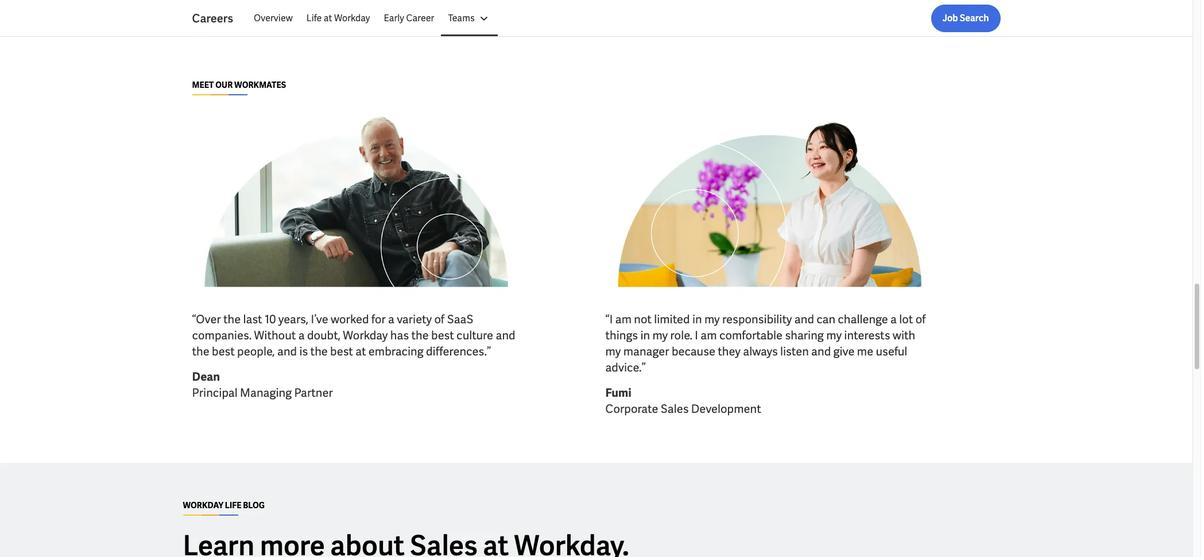 Task type: locate. For each thing, give the bounding box(es) containing it.
they
[[718, 344, 741, 359]]

best up differences."
[[431, 328, 454, 343]]

1 horizontal spatial am
[[701, 328, 717, 343]]

life
[[307, 12, 322, 24], [225, 500, 241, 510]]

limited
[[654, 312, 690, 327]]

my up they
[[705, 312, 720, 327]]

1 horizontal spatial in
[[693, 312, 702, 327]]

am right "i
[[615, 312, 632, 327]]

the up 'companies.'
[[223, 312, 241, 327]]

0 vertical spatial at
[[324, 12, 332, 24]]

1 vertical spatial am
[[701, 328, 717, 343]]

image of workmate dean who is a principal managing partner image
[[192, 109, 518, 293]]

manager
[[624, 344, 669, 359]]

job search
[[943, 12, 989, 24]]

life left the blog at the bottom of page
[[225, 500, 241, 510]]

the
[[223, 312, 241, 327], [411, 328, 429, 343], [192, 344, 209, 359], [310, 344, 328, 359]]

at
[[324, 12, 332, 24], [356, 344, 366, 359]]

dean principal managing partner
[[192, 369, 333, 400]]

of right lot
[[916, 312, 926, 327]]

1 horizontal spatial a
[[388, 312, 395, 327]]

0 horizontal spatial am
[[615, 312, 632, 327]]

i
[[695, 328, 698, 343]]

my
[[705, 312, 720, 327], [653, 328, 668, 343], [827, 328, 842, 343], [606, 344, 621, 359]]

best down 'companies.'
[[212, 344, 235, 359]]

a right for
[[388, 312, 395, 327]]

best
[[431, 328, 454, 343], [212, 344, 235, 359], [330, 344, 353, 359]]

0 horizontal spatial careers
[[192, 11, 233, 26]]

a up is
[[298, 328, 305, 343]]

for
[[371, 312, 386, 327]]

job
[[943, 12, 958, 24]]

meet
[[192, 80, 214, 90]]

am right i
[[701, 328, 717, 343]]

differences."
[[426, 344, 491, 359]]

0 horizontal spatial at
[[324, 12, 332, 24]]

1 horizontal spatial of
[[916, 312, 926, 327]]

and left is
[[277, 344, 297, 359]]

0 horizontal spatial best
[[212, 344, 235, 359]]

saas
[[447, 312, 474, 327]]

sales
[[661, 401, 689, 416]]

and up sharing
[[795, 312, 814, 327]]

early career link
[[377, 5, 441, 32]]

early
[[384, 12, 404, 24]]

variety
[[397, 312, 432, 327]]

2 of from the left
[[916, 312, 926, 327]]

0 vertical spatial am
[[615, 312, 632, 327]]

in up i
[[693, 312, 702, 327]]

fumi corporate sales development
[[606, 385, 761, 416]]

overview
[[254, 12, 293, 24]]

workmates
[[234, 80, 286, 90]]

1 of from the left
[[434, 312, 445, 327]]

best down doubt,
[[330, 344, 353, 359]]

0 horizontal spatial in
[[641, 328, 650, 343]]

the up 'dean' at the left
[[192, 344, 209, 359]]

1 horizontal spatial at
[[356, 344, 366, 359]]

without
[[254, 328, 296, 343]]

workday
[[225, 2, 262, 14], [334, 12, 370, 24], [343, 328, 388, 343], [183, 500, 223, 510]]

sharing
[[785, 328, 824, 343]]

0 horizontal spatial of
[[434, 312, 445, 327]]

list
[[247, 5, 1001, 32]]

menu
[[247, 5, 498, 32]]

challenge
[[838, 312, 888, 327]]

2 horizontal spatial a
[[891, 312, 897, 327]]

0 vertical spatial in
[[693, 312, 702, 327]]

things
[[606, 328, 638, 343]]

at inside '"over the last 10 years, i've worked for a variety of saas companies. without a doubt, workday has the best culture and the best people, and is the best at embracing differences."'
[[356, 344, 366, 359]]

1 vertical spatial life
[[225, 500, 241, 510]]

careers
[[264, 2, 297, 14], [192, 11, 233, 26]]

of
[[434, 312, 445, 327], [916, 312, 926, 327]]

a
[[388, 312, 395, 327], [891, 312, 897, 327], [298, 328, 305, 343]]

0 vertical spatial life
[[307, 12, 322, 24]]

comfortable
[[720, 328, 783, 343]]

my down things
[[606, 344, 621, 359]]

in
[[693, 312, 702, 327], [641, 328, 650, 343]]

search
[[960, 12, 989, 24]]

in up the manager
[[641, 328, 650, 343]]

of left saas
[[434, 312, 445, 327]]

partner
[[294, 385, 333, 400]]

life right overview
[[307, 12, 322, 24]]

of inside '"over the last 10 years, i've worked for a variety of saas companies. without a doubt, workday has the best culture and the best people, and is the best at embracing differences."'
[[434, 312, 445, 327]]

my down can on the bottom right of page
[[827, 328, 842, 343]]

job search link
[[931, 5, 1001, 32]]

1 vertical spatial in
[[641, 328, 650, 343]]

teams
[[448, 12, 475, 24]]

lot
[[900, 312, 913, 327]]

culture
[[457, 328, 493, 343]]

always
[[743, 344, 778, 359]]

life at workday link
[[300, 5, 377, 32]]

corporate
[[606, 401, 658, 416]]

not
[[634, 312, 652, 327]]

worked
[[331, 312, 369, 327]]

early career
[[384, 12, 434, 24]]

a left lot
[[891, 312, 897, 327]]

at right overview
[[324, 12, 332, 24]]

people,
[[237, 344, 275, 359]]

with
[[893, 328, 916, 343]]

careers link
[[192, 10, 247, 26]]

am
[[615, 312, 632, 327], [701, 328, 717, 343]]

1 vertical spatial at
[[356, 344, 366, 359]]

at down worked
[[356, 344, 366, 359]]

and
[[795, 312, 814, 327], [496, 328, 515, 343], [277, 344, 297, 359], [812, 344, 831, 359]]

at inside menu
[[324, 12, 332, 24]]

1 horizontal spatial life
[[307, 12, 322, 24]]



Task type: describe. For each thing, give the bounding box(es) containing it.
a inside "i am not limited in my responsibility and can challenge a lot of things in my role. i am comfortable sharing my interests with my manager because they always listen and give me useful advice."
[[891, 312, 897, 327]]

responsibility
[[723, 312, 792, 327]]

of inside "i am not limited in my responsibility and can challenge a lot of things in my role. i am comfortable sharing my interests with my manager because they always listen and give me useful advice."
[[916, 312, 926, 327]]

interests
[[844, 328, 890, 343]]

our
[[216, 80, 233, 90]]

workday inside '"over the last 10 years, i've worked for a variety of saas companies. without a doubt, workday has the best culture and the best people, and is the best at embracing differences."'
[[343, 328, 388, 343]]

overview link
[[247, 5, 300, 32]]

2 horizontal spatial best
[[431, 328, 454, 343]]

advice."
[[606, 360, 646, 375]]

listen
[[781, 344, 809, 359]]

career
[[406, 12, 434, 24]]

the down variety
[[411, 328, 429, 343]]

is
[[299, 344, 308, 359]]

and right culture
[[496, 328, 515, 343]]

doubt,
[[307, 328, 341, 343]]

1 horizontal spatial careers
[[264, 2, 297, 14]]

explore workday careers
[[192, 2, 297, 14]]

development
[[691, 401, 761, 416]]

has
[[390, 328, 409, 343]]

teams button
[[441, 5, 498, 32]]

role.
[[671, 328, 693, 343]]

list containing overview
[[247, 5, 1001, 32]]

"i am not limited in my responsibility and can challenge a lot of things in my role. i am comfortable sharing my interests with my manager because they always listen and give me useful advice."
[[606, 312, 926, 375]]

workday life blog
[[183, 500, 265, 510]]

"over the last 10 years, i've worked for a variety of saas companies. without a doubt, workday has the best culture and the best people, and is the best at embracing differences."
[[192, 312, 515, 359]]

i've
[[311, 312, 328, 327]]

last
[[243, 312, 262, 327]]

explore workday careers link
[[192, 1, 297, 15]]

and left give
[[812, 344, 831, 359]]

menu containing overview
[[247, 5, 498, 32]]

because
[[672, 344, 716, 359]]

me
[[857, 344, 874, 359]]

managing
[[240, 385, 292, 400]]

principal
[[192, 385, 238, 400]]

useful
[[876, 344, 908, 359]]

explore
[[192, 2, 224, 14]]

fumi
[[606, 385, 632, 400]]

my down limited
[[653, 328, 668, 343]]

workday inside menu
[[334, 12, 370, 24]]

10
[[265, 312, 276, 327]]

"over
[[192, 312, 221, 327]]

companies.
[[192, 328, 252, 343]]

"i
[[606, 312, 613, 327]]

meet our workmates
[[192, 80, 286, 90]]

0 horizontal spatial life
[[225, 500, 241, 510]]

give
[[834, 344, 855, 359]]

the right is
[[310, 344, 328, 359]]

life inside 'list'
[[307, 12, 322, 24]]

image of workmate fumi who is in customer sales development image
[[606, 109, 932, 293]]

embracing
[[369, 344, 424, 359]]

dean
[[192, 369, 220, 384]]

0 horizontal spatial a
[[298, 328, 305, 343]]

1 horizontal spatial best
[[330, 344, 353, 359]]

blog
[[243, 500, 265, 510]]

can
[[817, 312, 836, 327]]

life at workday
[[307, 12, 370, 24]]

years,
[[278, 312, 309, 327]]



Task type: vqa. For each thing, say whether or not it's contained in the screenshot.
because
yes



